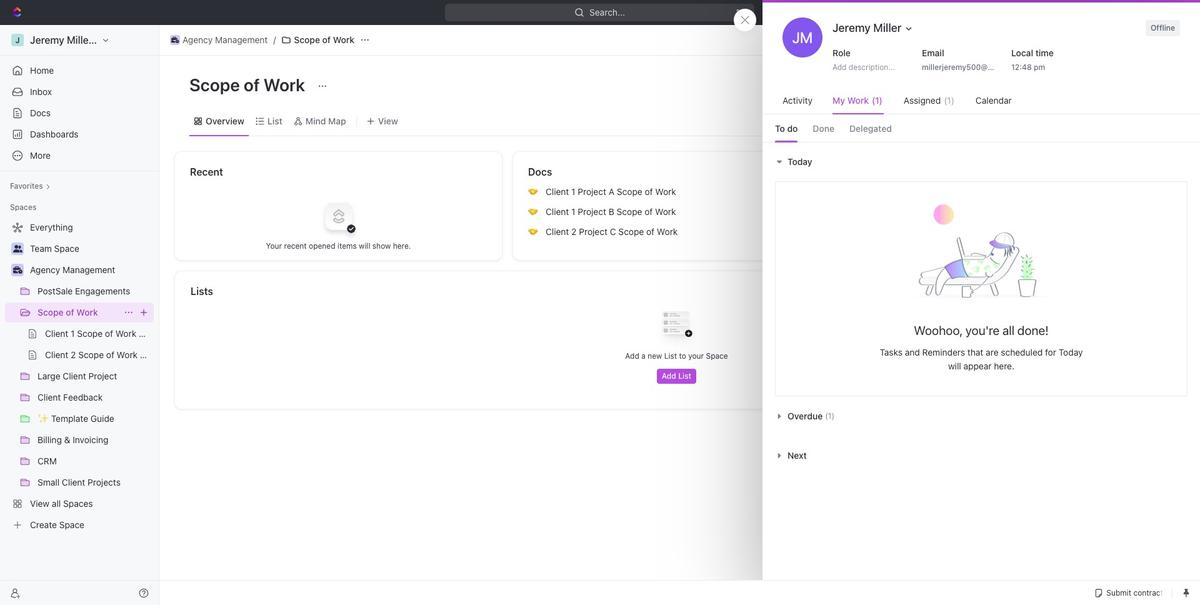 Task type: describe. For each thing, give the bounding box(es) containing it.
search...
[[590, 7, 625, 18]]

scope right a
[[617, 186, 642, 197]]

agency management link inside sidebar navigation
[[30, 260, 151, 280]]

1 horizontal spatial agency
[[183, 34, 213, 45]]

upgrade link
[[900, 4, 959, 21]]

jeremy for jeremy miller
[[833, 21, 871, 34]]

&
[[64, 434, 70, 445]]

my
[[833, 95, 845, 106]]

scope down postsale
[[38, 307, 64, 318]]

list inside add list button
[[678, 371, 691, 381]]

small client projects link
[[38, 473, 151, 493]]

0 vertical spatial will
[[359, 241, 370, 250]]

list link
[[265, 112, 282, 130]]

tab list containing to do
[[763, 114, 1200, 142]]

client 2 project c scope of work
[[546, 226, 678, 237]]

client for client 1 project b scope of work
[[546, 206, 569, 217]]

email millerjeremy500@gmail.com
[[922, 48, 1025, 72]]

1 horizontal spatial agency management
[[183, 34, 268, 45]]

of down postsale engagements
[[66, 307, 74, 318]]

b
[[609, 206, 614, 217]]

sidebar navigation
[[0, 25, 162, 605]]

pm
[[1034, 63, 1045, 72]]

0 horizontal spatial business time image
[[13, 266, 22, 274]]

more button
[[5, 146, 154, 166]]

team space link
[[30, 239, 151, 259]]

woohoo,
[[914, 323, 963, 337]]

miller
[[873, 21, 902, 34]]

engagements
[[75, 286, 130, 296]]

1 horizontal spatial spaces
[[63, 498, 93, 509]]

of right c
[[646, 226, 655, 237]]

home
[[30, 65, 54, 76]]

upgrade
[[917, 7, 953, 18]]

will inside tasks and reminders that are scheduled for today will appear here.
[[948, 361, 961, 371]]

to
[[775, 123, 785, 134]]

1 vertical spatial scope of work
[[189, 74, 309, 95]]

overdue
[[788, 411, 823, 421]]

client for client feedback
[[38, 392, 61, 403]]

🤝 for client 1 project b scope of work
[[528, 207, 538, 216]]

billing & invoicing
[[38, 434, 108, 445]]

you're
[[966, 323, 1000, 337]]

1 for client 1 project b scope of work
[[571, 206, 575, 217]]

client 1 project b scope of work
[[546, 206, 676, 217]]

jeremy miller's workspace, , element
[[11, 34, 24, 46]]

that
[[968, 347, 983, 357]]

template
[[51, 413, 88, 424]]

next
[[788, 450, 807, 461]]

client for client 2 project c scope of work
[[546, 226, 569, 237]]

next button
[[775, 450, 810, 461]]

agency inside tree
[[30, 264, 60, 275]]

space for create space
[[59, 519, 84, 530]]

0:00:40
[[1077, 8, 1106, 17]]

miller's
[[67, 34, 100, 46]]

client up view all spaces link
[[62, 477, 85, 488]]

docs link
[[5, 103, 154, 123]]

0 horizontal spatial scope of work link
[[38, 303, 119, 323]]

0 vertical spatial agency management link
[[167, 33, 271, 48]]

2 for scope
[[71, 349, 76, 360]]

today inside tasks and reminders that are scheduled for today will appear here.
[[1059, 347, 1083, 357]]

view button
[[362, 106, 402, 136]]

time
[[1036, 48, 1054, 58]]

favorites
[[10, 181, 43, 191]]

client 1 scope of work docs
[[45, 328, 159, 339]]

large client project
[[38, 371, 117, 381]]

automations
[[1113, 34, 1165, 45]]

🤝 for client 1 project a scope of work
[[528, 187, 538, 196]]

of inside client 1 scope of work docs link
[[105, 328, 113, 339]]

millerjeremy500@gmail.com
[[922, 63, 1025, 72]]

scope right the b
[[617, 206, 642, 217]]

1 horizontal spatial scope of work link
[[278, 33, 358, 48]]

all inside the to do tab panel
[[1003, 323, 1015, 337]]

team space
[[30, 243, 79, 254]]

new button
[[964, 3, 1008, 23]]

billing
[[38, 434, 62, 445]]

inbox link
[[5, 82, 154, 102]]

dashboards link
[[5, 124, 154, 144]]

woohoo, you're all done!
[[914, 323, 1049, 337]]

client feedback
[[38, 392, 103, 403]]

dashboards
[[30, 129, 79, 139]]

create
[[30, 519, 57, 530]]

1 horizontal spatial list
[[664, 351, 677, 361]]

for
[[1045, 347, 1056, 357]]

space for team space
[[54, 243, 79, 254]]

of right /
[[322, 34, 331, 45]]

0 vertical spatial management
[[215, 34, 268, 45]]

add for add a new list to your space
[[625, 351, 639, 361]]

j
[[15, 35, 20, 45]]

favorites button
[[5, 179, 55, 194]]

workspace
[[103, 34, 155, 46]]

⌘k
[[736, 7, 750, 18]]

email
[[922, 48, 944, 58]]

work inside client 1 scope of work docs link
[[115, 328, 136, 339]]

a
[[609, 186, 615, 197]]

and
[[905, 347, 920, 357]]

client 2 scope of work docs link
[[45, 345, 161, 365]]

view button
[[362, 112, 402, 130]]

jeremy for jeremy miller's workspace
[[30, 34, 64, 46]]

2 for project
[[571, 226, 577, 237]]

create space link
[[5, 515, 151, 535]]

everything
[[30, 222, 73, 233]]

small client projects
[[38, 477, 121, 488]]

opened
[[309, 241, 335, 250]]

of inside client 2 scope of work docs link
[[106, 349, 114, 360]]

add inside role add description...
[[833, 63, 847, 72]]

no recent items image
[[313, 191, 363, 241]]

more
[[30, 150, 51, 161]]

crm link
[[38, 451, 151, 471]]

view all spaces link
[[5, 494, 151, 514]]

1 for client 1 project a scope of work
[[571, 186, 575, 197]]

your recent opened items will show here.
[[266, 241, 411, 250]]

user group image
[[13, 245, 22, 253]]

tree inside sidebar navigation
[[5, 218, 161, 535]]

project for b
[[578, 206, 606, 217]]

postsale engagements
[[38, 286, 130, 296]]

assigned (1)
[[904, 95, 954, 106]]

add for add list
[[662, 371, 676, 381]]

billing & invoicing link
[[38, 430, 151, 450]]

delegated
[[849, 123, 892, 134]]

show
[[372, 241, 391, 250]]

all inside sidebar navigation
[[52, 498, 61, 509]]

lists button
[[190, 284, 1164, 299]]

description...
[[849, 63, 895, 72]]

small
[[38, 477, 59, 488]]

recent
[[284, 241, 307, 250]]

overview
[[206, 115, 244, 126]]

agency management inside sidebar navigation
[[30, 264, 115, 275]]

of up overview at top
[[244, 74, 260, 95]]



Task type: vqa. For each thing, say whether or not it's contained in the screenshot.
or
no



Task type: locate. For each thing, give the bounding box(es) containing it.
add left the "a" at bottom right
[[625, 351, 639, 361]]

space
[[54, 243, 79, 254], [706, 351, 728, 361], [59, 519, 84, 530]]

1 🤝 from the top
[[528, 187, 538, 196]]

0 vertical spatial add
[[833, 63, 847, 72]]

0 horizontal spatial 2
[[71, 349, 76, 360]]

project left the b
[[578, 206, 606, 217]]

items
[[337, 241, 357, 250]]

management inside sidebar navigation
[[63, 264, 115, 275]]

client left a
[[546, 186, 569, 197]]

2 left c
[[571, 226, 577, 237]]

2 horizontal spatial (1)
[[944, 95, 954, 106]]

1 horizontal spatial view
[[378, 115, 398, 126]]

business time image down user group icon
[[13, 266, 22, 274]]

project down client 2 scope of work docs link
[[88, 371, 117, 381]]

to
[[679, 351, 686, 361]]

lists
[[191, 286, 213, 297]]

0 horizontal spatial (1)
[[825, 411, 834, 421]]

0 horizontal spatial list
[[267, 115, 282, 126]]

2 horizontal spatial list
[[678, 371, 691, 381]]

do
[[787, 123, 798, 134]]

0 horizontal spatial today
[[788, 156, 812, 167]]

/
[[273, 34, 276, 45]]

tab list
[[763, 114, 1200, 142]]

reminders
[[922, 347, 965, 357]]

2 🤝 from the top
[[528, 207, 538, 216]]

0 vertical spatial 🤝
[[528, 187, 538, 196]]

✨ template guide
[[38, 413, 114, 424]]

mind
[[306, 115, 326, 126]]

1 vertical spatial 2
[[71, 349, 76, 360]]

0 horizontal spatial agency
[[30, 264, 60, 275]]

jeremy up role
[[833, 21, 871, 34]]

tasks and reminders that are scheduled for today will appear here.
[[880, 347, 1083, 371]]

scheduled
[[1001, 347, 1043, 357]]

client for client 1 scope of work docs
[[45, 328, 68, 339]]

0 vertical spatial 2
[[571, 226, 577, 237]]

🤝 for client 2 project c scope of work
[[528, 227, 538, 236]]

space down view all spaces link
[[59, 519, 84, 530]]

jeremy inside sidebar navigation
[[30, 34, 64, 46]]

all up create space
[[52, 498, 61, 509]]

scope right /
[[294, 34, 320, 45]]

will
[[359, 241, 370, 250], [948, 361, 961, 371]]

2 vertical spatial 1
[[71, 328, 75, 339]]

of right a
[[645, 186, 653, 197]]

feedback
[[63, 392, 103, 403]]

add down role
[[833, 63, 847, 72]]

0 vertical spatial business time image
[[171, 37, 179, 43]]

docs
[[30, 108, 51, 118], [528, 166, 552, 178], [139, 328, 159, 339], [140, 349, 161, 360]]

calendar
[[976, 95, 1012, 106]]

0 vertical spatial view
[[378, 115, 398, 126]]

0 horizontal spatial will
[[359, 241, 370, 250]]

2 vertical spatial space
[[59, 519, 84, 530]]

business time image inside agency management "link"
[[171, 37, 179, 43]]

role
[[833, 48, 851, 58]]

project
[[578, 186, 606, 197], [578, 206, 606, 217], [579, 226, 608, 237], [88, 371, 117, 381]]

everything link
[[5, 218, 151, 238]]

client down large
[[38, 392, 61, 403]]

scope up the large client project link
[[78, 349, 104, 360]]

agency management link left /
[[167, 33, 271, 48]]

project for a
[[578, 186, 606, 197]]

scope up the overview link
[[189, 74, 240, 95]]

0 horizontal spatial agency management link
[[30, 260, 151, 280]]

2 vertical spatial add
[[662, 371, 676, 381]]

client down postsale
[[45, 328, 68, 339]]

client left the b
[[546, 206, 569, 217]]

0 vertical spatial space
[[54, 243, 79, 254]]

1 horizontal spatial agency management link
[[167, 33, 271, 48]]

0 vertical spatial all
[[1003, 323, 1015, 337]]

2 vertical spatial 🤝
[[528, 227, 538, 236]]

1 horizontal spatial management
[[215, 34, 268, 45]]

0 vertical spatial today
[[788, 156, 812, 167]]

agency management
[[183, 34, 268, 45], [30, 264, 115, 275]]

work inside client 2 scope of work docs link
[[117, 349, 138, 360]]

1 inside client 1 scope of work docs link
[[71, 328, 75, 339]]

1 vertical spatial 🤝
[[528, 207, 538, 216]]

to do tab panel
[[763, 142, 1200, 475]]

1 horizontal spatial all
[[1003, 323, 1015, 337]]

jm
[[792, 29, 813, 46]]

will left show
[[359, 241, 370, 250]]

jeremy miller button
[[828, 18, 919, 39], [828, 18, 919, 39]]

agency management link
[[167, 33, 271, 48], [30, 260, 151, 280]]

project left a
[[578, 186, 606, 197]]

1 vertical spatial list
[[664, 351, 677, 361]]

home link
[[5, 61, 154, 81]]

1 vertical spatial spaces
[[63, 498, 93, 509]]

client for client 1 project a scope of work
[[546, 186, 569, 197]]

list left mind
[[267, 115, 282, 126]]

view right the map
[[378, 115, 398, 126]]

0 horizontal spatial add
[[625, 351, 639, 361]]

(1) inside the overdue (1)
[[825, 411, 834, 421]]

1 vertical spatial agency management link
[[30, 260, 151, 280]]

scope of work up overview at top
[[189, 74, 309, 95]]

0 horizontal spatial view
[[30, 498, 49, 509]]

inbox
[[30, 86, 52, 97]]

scope of work down postsale
[[38, 307, 98, 318]]

project left c
[[579, 226, 608, 237]]

activity
[[783, 95, 813, 106]]

0 horizontal spatial jeremy
[[30, 34, 64, 46]]

scope of work link down postsale engagements
[[38, 303, 119, 323]]

of down client 1 scope of work docs link
[[106, 349, 114, 360]]

new
[[648, 351, 662, 361]]

postsale
[[38, 286, 73, 296]]

(1) up delegated
[[872, 95, 883, 106]]

client left c
[[546, 226, 569, 237]]

add list
[[662, 371, 691, 381]]

(1) for assigned (1)
[[944, 95, 954, 106]]

scope inside client 2 scope of work docs link
[[78, 349, 104, 360]]

to do
[[775, 123, 798, 134]]

scope of work
[[294, 34, 354, 45], [189, 74, 309, 95], [38, 307, 98, 318]]

view inside button
[[378, 115, 398, 126]]

1 vertical spatial space
[[706, 351, 728, 361]]

jeremy miller's workspace
[[30, 34, 155, 46]]

client for client 2 scope of work docs
[[45, 349, 68, 360]]

done button
[[813, 116, 834, 142]]

projects
[[88, 477, 121, 488]]

add a new list to your space
[[625, 351, 728, 361]]

1 vertical spatial agency management
[[30, 264, 115, 275]]

my work (1)
[[833, 95, 883, 106]]

0 vertical spatial 1
[[571, 186, 575, 197]]

scope right c
[[618, 226, 644, 237]]

tree
[[5, 218, 161, 535]]

scope inside client 1 scope of work docs link
[[77, 328, 103, 339]]

here. inside tasks and reminders that are scheduled for today will appear here.
[[994, 361, 1015, 371]]

project for c
[[579, 226, 608, 237]]

space right your
[[706, 351, 728, 361]]

large client project link
[[38, 366, 151, 386]]

✨ template guide link
[[38, 409, 151, 429]]

jeremy right "jeremy miller's workspace, ," element
[[30, 34, 64, 46]]

1 vertical spatial view
[[30, 498, 49, 509]]

list inside 'list' link
[[267, 115, 282, 126]]

a
[[641, 351, 646, 361]]

management down team space link at the left
[[63, 264, 115, 275]]

tree containing everything
[[5, 218, 161, 535]]

view for view all spaces
[[30, 498, 49, 509]]

3 🤝 from the top
[[528, 227, 538, 236]]

management left /
[[215, 34, 268, 45]]

1 vertical spatial scope of work link
[[38, 303, 119, 323]]

1 vertical spatial today
[[1059, 347, 1083, 357]]

here. down are
[[994, 361, 1015, 371]]

scope of work inside sidebar navigation
[[38, 307, 98, 318]]

add inside add list button
[[662, 371, 676, 381]]

business time image
[[171, 37, 179, 43], [13, 266, 22, 274]]

0 vertical spatial here.
[[393, 241, 411, 250]]

local
[[1011, 48, 1033, 58]]

delegated button
[[849, 116, 892, 142]]

0 vertical spatial scope of work
[[294, 34, 354, 45]]

appear
[[964, 361, 992, 371]]

1 horizontal spatial add
[[662, 371, 676, 381]]

1 vertical spatial agency
[[30, 264, 60, 275]]

client 1 scope of work docs link
[[45, 324, 159, 344]]

1 vertical spatial 1
[[571, 206, 575, 217]]

2
[[571, 226, 577, 237], [71, 349, 76, 360]]

all
[[1003, 323, 1015, 337], [52, 498, 61, 509]]

management
[[215, 34, 268, 45], [63, 264, 115, 275]]

your
[[688, 351, 704, 361]]

overview link
[[203, 112, 244, 130]]

1 left a
[[571, 186, 575, 197]]

scope of work right /
[[294, 34, 354, 45]]

overdue (1)
[[788, 411, 834, 421]]

here.
[[393, 241, 411, 250], [994, 361, 1015, 371]]

0 horizontal spatial spaces
[[10, 203, 36, 212]]

0 horizontal spatial management
[[63, 264, 115, 275]]

list left the to
[[664, 351, 677, 361]]

project inside sidebar navigation
[[88, 371, 117, 381]]

0 horizontal spatial all
[[52, 498, 61, 509]]

add down add a new list to your space
[[662, 371, 676, 381]]

business time image right the workspace
[[171, 37, 179, 43]]

1 horizontal spatial business time image
[[171, 37, 179, 43]]

c
[[610, 226, 616, 237]]

0 horizontal spatial agency management
[[30, 264, 115, 275]]

here. right show
[[393, 241, 411, 250]]

will down reminders
[[948, 361, 961, 371]]

2 vertical spatial scope of work
[[38, 307, 98, 318]]

of up client 2 scope of work docs
[[105, 328, 113, 339]]

mind map link
[[303, 112, 346, 130]]

1 vertical spatial add
[[625, 351, 639, 361]]

1 vertical spatial here.
[[994, 361, 1015, 371]]

1 vertical spatial will
[[948, 361, 961, 371]]

2 vertical spatial list
[[678, 371, 691, 381]]

1 left the b
[[571, 206, 575, 217]]

no lists icon. image
[[652, 301, 702, 351]]

0 vertical spatial list
[[267, 115, 282, 126]]

2 horizontal spatial add
[[833, 63, 847, 72]]

add description... button
[[828, 60, 910, 75]]

assigned
[[904, 95, 941, 106]]

client 2 scope of work docs
[[45, 349, 161, 360]]

automations button
[[1107, 31, 1171, 49]]

1 up client 2 scope of work docs
[[71, 328, 75, 339]]

view inside sidebar navigation
[[30, 498, 49, 509]]

client inside "link"
[[38, 392, 61, 403]]

are
[[986, 347, 999, 357]]

your
[[266, 241, 282, 250]]

client up large
[[45, 349, 68, 360]]

0 vertical spatial spaces
[[10, 203, 36, 212]]

today button
[[775, 156, 816, 167]]

1 vertical spatial business time image
[[13, 266, 22, 274]]

0 vertical spatial agency management
[[183, 34, 268, 45]]

done!
[[1018, 323, 1049, 337]]

1 horizontal spatial 2
[[571, 226, 577, 237]]

team
[[30, 243, 52, 254]]

1 horizontal spatial today
[[1059, 347, 1083, 357]]

invoicing
[[73, 434, 108, 445]]

role add description...
[[833, 48, 895, 72]]

large
[[38, 371, 60, 381]]

today right for
[[1059, 347, 1083, 357]]

spaces down small client projects
[[63, 498, 93, 509]]

(1) for overdue (1)
[[825, 411, 834, 421]]

client up client feedback
[[63, 371, 86, 381]]

scope of work link
[[278, 33, 358, 48], [38, 303, 119, 323]]

mind map
[[306, 115, 346, 126]]

1 vertical spatial all
[[52, 498, 61, 509]]

(1) right overdue
[[825, 411, 834, 421]]

space down everything link
[[54, 243, 79, 254]]

list down the to
[[678, 371, 691, 381]]

view for view
[[378, 115, 398, 126]]

1 for client 1 scope of work docs
[[71, 328, 75, 339]]

client
[[546, 186, 569, 197], [546, 206, 569, 217], [546, 226, 569, 237], [45, 328, 68, 339], [45, 349, 68, 360], [63, 371, 86, 381], [38, 392, 61, 403], [62, 477, 85, 488]]

of right the b
[[645, 206, 653, 217]]

of
[[322, 34, 331, 45], [244, 74, 260, 95], [645, 186, 653, 197], [645, 206, 653, 217], [646, 226, 655, 237], [66, 307, 74, 318], [105, 328, 113, 339], [106, 349, 114, 360]]

2 inside sidebar navigation
[[71, 349, 76, 360]]

all left done!
[[1003, 323, 1015, 337]]

spaces down favorites
[[10, 203, 36, 212]]

scope up client 2 scope of work docs
[[77, 328, 103, 339]]

agency management link down team space link at the left
[[30, 260, 151, 280]]

agency management up postsale engagements
[[30, 264, 115, 275]]

new
[[982, 7, 1000, 18]]

1 horizontal spatial jeremy
[[833, 21, 871, 34]]

scope of work link right /
[[278, 33, 358, 48]]

0 horizontal spatial here.
[[393, 241, 411, 250]]

create space
[[30, 519, 84, 530]]

0 vertical spatial agency
[[183, 34, 213, 45]]

view up create
[[30, 498, 49, 509]]

2 up large client project
[[71, 349, 76, 360]]

1 horizontal spatial here.
[[994, 361, 1015, 371]]

today down 'do'
[[788, 156, 812, 167]]

1 vertical spatial management
[[63, 264, 115, 275]]

(1) right assigned
[[944, 95, 954, 106]]

0 vertical spatial scope of work link
[[278, 33, 358, 48]]

1 horizontal spatial will
[[948, 361, 961, 371]]

1 horizontal spatial (1)
[[872, 95, 883, 106]]

agency management left /
[[183, 34, 268, 45]]



